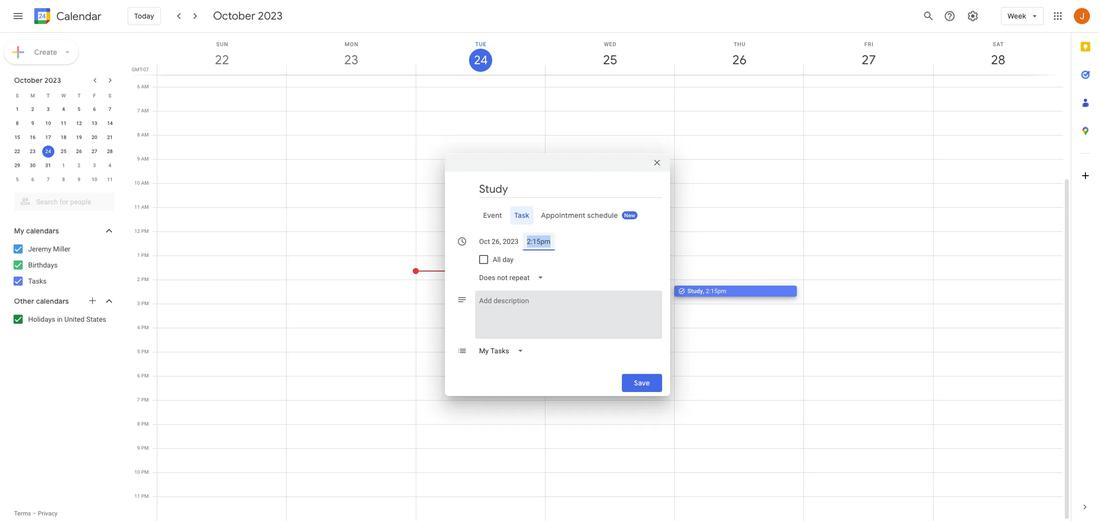 Task type: locate. For each thing, give the bounding box(es) containing it.
am for 6 am
[[141, 84, 149, 90]]

grid
[[129, 33, 1071, 522]]

0 vertical spatial 22
[[214, 52, 229, 68]]

t
[[47, 93, 50, 98], [78, 93, 81, 98]]

4 row from the top
[[10, 131, 118, 145]]

pm up the 7 pm
[[141, 374, 149, 379]]

tab list
[[1072, 33, 1099, 494], [453, 206, 662, 225]]

11 pm from the top
[[141, 470, 149, 476]]

sat
[[993, 41, 1004, 48]]

8 for 8 am
[[137, 132, 140, 138]]

0 horizontal spatial 12
[[76, 121, 82, 126]]

2
[[31, 107, 34, 112], [78, 163, 80, 168], [137, 277, 140, 283]]

24 down 17 element
[[45, 149, 51, 154]]

22 element
[[11, 146, 23, 158]]

6
[[137, 84, 140, 90], [93, 107, 96, 112], [31, 177, 34, 183], [137, 374, 140, 379]]

26 column header
[[674, 33, 804, 75]]

11 down november 4 element
[[107, 177, 113, 183]]

0 vertical spatial 25
[[602, 52, 617, 68]]

1 horizontal spatial october 2023
[[213, 9, 283, 23]]

0 horizontal spatial 25
[[61, 149, 66, 154]]

1 horizontal spatial 12
[[134, 229, 140, 234]]

my
[[14, 227, 24, 236]]

0 horizontal spatial 27
[[92, 149, 97, 154]]

1 vertical spatial 23
[[30, 149, 36, 154]]

1 t from the left
[[47, 93, 50, 98]]

12 inside october 2023 grid
[[76, 121, 82, 126]]

8 for 8 pm
[[137, 422, 140, 427]]

22 down the 15 element
[[14, 149, 20, 154]]

6 am from the top
[[141, 205, 149, 210]]

11 up 18
[[61, 121, 66, 126]]

am down 7 am
[[141, 132, 149, 138]]

7 row from the top
[[10, 173, 118, 187]]

5 pm
[[137, 350, 149, 355]]

2 horizontal spatial 2
[[137, 277, 140, 283]]

20
[[92, 135, 97, 140]]

Start time text field
[[527, 236, 551, 248]]

27 down fri on the top right of the page
[[861, 52, 876, 68]]

1 vertical spatial 3
[[93, 163, 96, 168]]

am down 9 am
[[141, 181, 149, 186]]

6 up the 7 pm
[[137, 374, 140, 379]]

1 row from the top
[[10, 89, 118, 103]]

november 4 element
[[104, 160, 116, 172]]

sun
[[216, 41, 228, 48]]

24 inside column header
[[473, 52, 487, 68]]

5
[[78, 107, 80, 112], [16, 177, 19, 183], [137, 350, 140, 355]]

1 vertical spatial 2023
[[44, 76, 61, 85]]

calendars up in
[[36, 297, 69, 306]]

None field
[[475, 269, 552, 287], [475, 342, 531, 360], [475, 269, 552, 287], [475, 342, 531, 360]]

7 pm from the top
[[141, 374, 149, 379]]

0 vertical spatial 28
[[991, 52, 1005, 68]]

27 element
[[88, 146, 101, 158]]

1 pm
[[137, 253, 149, 258]]

1 horizontal spatial 1
[[62, 163, 65, 168]]

26 inside column header
[[732, 52, 746, 68]]

24 inside 'element'
[[45, 149, 51, 154]]

2 vertical spatial 4
[[137, 325, 140, 331]]

1 horizontal spatial tab list
[[1072, 33, 1099, 494]]

row containing 1
[[10, 103, 118, 117]]

9 pm
[[137, 446, 149, 452]]

2 vertical spatial 2
[[137, 277, 140, 283]]

9 up 16
[[31, 121, 34, 126]]

23 link
[[340, 49, 363, 72]]

terms link
[[14, 511, 31, 518]]

am down 07
[[141, 84, 149, 90]]

s left m
[[16, 93, 19, 98]]

6 for 6 pm
[[137, 374, 140, 379]]

october 2023 up m
[[14, 76, 61, 85]]

9 up 10 pm
[[137, 446, 140, 452]]

states
[[86, 316, 106, 324]]

1 horizontal spatial 5
[[78, 107, 80, 112]]

10 up 11 pm
[[134, 470, 140, 476]]

in
[[57, 316, 63, 324]]

7 for 7 pm
[[137, 398, 140, 403]]

4 pm from the top
[[141, 301, 149, 307]]

4 for november 4 element
[[109, 163, 111, 168]]

0 horizontal spatial 26
[[76, 149, 82, 154]]

1 horizontal spatial 2023
[[258, 9, 283, 23]]

10 up 17
[[45, 121, 51, 126]]

12 pm from the top
[[141, 494, 149, 500]]

None search field
[[0, 189, 125, 211]]

2 up 3 pm
[[137, 277, 140, 283]]

row containing s
[[10, 89, 118, 103]]

26 inside 'row group'
[[76, 149, 82, 154]]

pm for 7 pm
[[141, 398, 149, 403]]

12 up 19
[[76, 121, 82, 126]]

2 down the 26 element
[[78, 163, 80, 168]]

november 9 element
[[73, 174, 85, 186]]

s
[[16, 93, 19, 98], [108, 93, 111, 98]]

row up 11 element
[[10, 89, 118, 103]]

11
[[61, 121, 66, 126], [107, 177, 113, 183], [134, 205, 140, 210], [134, 494, 140, 500]]

1 for november 1 element
[[62, 163, 65, 168]]

0 horizontal spatial 28
[[107, 149, 113, 154]]

november 2 element
[[73, 160, 85, 172]]

0 horizontal spatial 4
[[62, 107, 65, 112]]

1 horizontal spatial 22
[[214, 52, 229, 68]]

10 up 11 am
[[134, 181, 140, 186]]

12 element
[[73, 118, 85, 130]]

1 vertical spatial 2
[[78, 163, 80, 168]]

11 down 10 pm
[[134, 494, 140, 500]]

1 pm from the top
[[141, 229, 149, 234]]

0 horizontal spatial october
[[14, 76, 43, 85]]

united
[[64, 316, 85, 324]]

row up november 1 element
[[10, 145, 118, 159]]

2 horizontal spatial 1
[[137, 253, 140, 258]]

october 2023 grid
[[10, 89, 118, 187]]

1 vertical spatial 26
[[76, 149, 82, 154]]

calendars
[[26, 227, 59, 236], [36, 297, 69, 306]]

4 inside grid
[[137, 325, 140, 331]]

2 vertical spatial 1
[[137, 253, 140, 258]]

1 vertical spatial 28
[[107, 149, 113, 154]]

2 t from the left
[[78, 93, 81, 98]]

create button
[[4, 40, 78, 64]]

1 vertical spatial 22
[[14, 149, 20, 154]]

22
[[214, 52, 229, 68], [14, 149, 20, 154]]

2 vertical spatial 5
[[137, 350, 140, 355]]

row group containing 1
[[10, 103, 118, 187]]

24 down 'tue'
[[473, 52, 487, 68]]

october 2023
[[213, 9, 283, 23], [14, 76, 61, 85]]

0 horizontal spatial 2023
[[44, 76, 61, 85]]

27 inside 'column header'
[[861, 52, 876, 68]]

october 2023 up sun
[[213, 9, 283, 23]]

4 for 4 pm
[[137, 325, 140, 331]]

Search for people text field
[[20, 193, 109, 211]]

28 down 21 "element"
[[107, 149, 113, 154]]

6 down 30 element on the top of the page
[[31, 177, 34, 183]]

november 8 element
[[58, 174, 70, 186]]

9 pm from the top
[[141, 422, 149, 427]]

3
[[47, 107, 50, 112], [93, 163, 96, 168], [137, 301, 140, 307]]

7 down 6 pm
[[137, 398, 140, 403]]

row group
[[10, 103, 118, 187]]

28 element
[[104, 146, 116, 158]]

15 element
[[11, 132, 23, 144]]

0 horizontal spatial t
[[47, 93, 50, 98]]

pm down 8 pm
[[141, 446, 149, 452]]

27
[[861, 52, 876, 68], [92, 149, 97, 154]]

25
[[602, 52, 617, 68], [61, 149, 66, 154]]

0 vertical spatial 3
[[47, 107, 50, 112]]

25 inside wed 25
[[602, 52, 617, 68]]

0 horizontal spatial 23
[[30, 149, 36, 154]]

pm for 9 pm
[[141, 446, 149, 452]]

week
[[1008, 12, 1026, 21]]

10
[[45, 121, 51, 126], [92, 177, 97, 183], [134, 181, 140, 186], [134, 470, 140, 476]]

8 up 9 pm
[[137, 422, 140, 427]]

2 horizontal spatial 3
[[137, 301, 140, 307]]

october up sun
[[213, 9, 255, 23]]

1 horizontal spatial 2
[[78, 163, 80, 168]]

row up november 8 element in the top of the page
[[10, 159, 118, 173]]

row up 18
[[10, 117, 118, 131]]

other
[[14, 297, 34, 306]]

9 for 9 am
[[137, 156, 140, 162]]

25 down 18 element
[[61, 149, 66, 154]]

gmt-
[[132, 67, 143, 72]]

4 up 5 pm
[[137, 325, 140, 331]]

12 pm
[[134, 229, 149, 234]]

0 horizontal spatial 24
[[45, 149, 51, 154]]

16
[[30, 135, 36, 140]]

my calendars
[[14, 227, 59, 236]]

4
[[62, 107, 65, 112], [109, 163, 111, 168], [137, 325, 140, 331]]

1 inside november 1 element
[[62, 163, 65, 168]]

17
[[45, 135, 51, 140]]

settings menu image
[[967, 10, 979, 22]]

27 down '20' element
[[92, 149, 97, 154]]

1 down 12 pm on the top of page
[[137, 253, 140, 258]]

new
[[625, 212, 636, 219]]

28 inside column header
[[991, 52, 1005, 68]]

1 horizontal spatial 24
[[473, 52, 487, 68]]

pm down the 7 pm
[[141, 422, 149, 427]]

8 down november 1 element
[[62, 177, 65, 183]]

10 element
[[42, 118, 54, 130]]

28 inside 'row group'
[[107, 149, 113, 154]]

5 pm from the top
[[141, 325, 149, 331]]

0 vertical spatial 23
[[344, 52, 358, 68]]

pm down 9 pm
[[141, 470, 149, 476]]

8 inside november 8 element
[[62, 177, 65, 183]]

26 link
[[728, 49, 751, 72]]

jeremy miller
[[28, 245, 70, 253]]

pm
[[141, 229, 149, 234], [141, 253, 149, 258], [141, 277, 149, 283], [141, 301, 149, 307], [141, 325, 149, 331], [141, 350, 149, 355], [141, 374, 149, 379], [141, 398, 149, 403], [141, 422, 149, 427], [141, 446, 149, 452], [141, 470, 149, 476], [141, 494, 149, 500]]

1 vertical spatial 12
[[134, 229, 140, 234]]

23 down mon
[[344, 52, 358, 68]]

28 column header
[[933, 33, 1063, 75]]

4 down 28 element
[[109, 163, 111, 168]]

11 for 11 pm
[[134, 494, 140, 500]]

2 row from the top
[[10, 103, 118, 117]]

row
[[10, 89, 118, 103], [10, 103, 118, 117], [10, 117, 118, 131], [10, 131, 118, 145], [10, 145, 118, 159], [10, 159, 118, 173], [10, 173, 118, 187]]

pm for 12 pm
[[141, 229, 149, 234]]

5 down 29 element
[[16, 177, 19, 183]]

22 down sun
[[214, 52, 229, 68]]

0 vertical spatial 27
[[861, 52, 876, 68]]

23 down the 16 element
[[30, 149, 36, 154]]

october up m
[[14, 76, 43, 85]]

3 down the 2 pm
[[137, 301, 140, 307]]

5 up 6 pm
[[137, 350, 140, 355]]

4 down w
[[62, 107, 65, 112]]

am for 9 am
[[141, 156, 149, 162]]

2 am from the top
[[141, 108, 149, 114]]

am
[[141, 84, 149, 90], [141, 108, 149, 114], [141, 132, 149, 138], [141, 156, 149, 162], [141, 181, 149, 186], [141, 205, 149, 210]]

privacy link
[[38, 511, 57, 518]]

pm for 5 pm
[[141, 350, 149, 355]]

23 element
[[27, 146, 39, 158]]

11 for 11 am
[[134, 205, 140, 210]]

5 row from the top
[[10, 145, 118, 159]]

row containing 15
[[10, 131, 118, 145]]

1 down "25" element
[[62, 163, 65, 168]]

1 s from the left
[[16, 93, 19, 98]]

Add title text field
[[479, 182, 662, 197]]

3 pm
[[137, 301, 149, 307]]

12
[[76, 121, 82, 126], [134, 229, 140, 234]]

11 element
[[58, 118, 70, 130]]

pm down the 2 pm
[[141, 301, 149, 307]]

2 pm from the top
[[141, 253, 149, 258]]

10 for 10 am
[[134, 181, 140, 186]]

4 am from the top
[[141, 156, 149, 162]]

1 vertical spatial 24
[[45, 149, 51, 154]]

7 down 6 am
[[137, 108, 140, 114]]

7 for november 7 element
[[47, 177, 50, 183]]

0 vertical spatial 12
[[76, 121, 82, 126]]

22 inside 22 element
[[14, 149, 20, 154]]

6 row from the top
[[10, 159, 118, 173]]

w
[[61, 93, 66, 98]]

0 horizontal spatial s
[[16, 93, 19, 98]]

24
[[473, 52, 487, 68], [45, 149, 51, 154]]

m
[[31, 93, 35, 98]]

3 up 10 element
[[47, 107, 50, 112]]

6 down f
[[93, 107, 96, 112]]

3 am from the top
[[141, 132, 149, 138]]

3 pm from the top
[[141, 277, 149, 283]]

am for 11 am
[[141, 205, 149, 210]]

6 for 6 am
[[137, 84, 140, 90]]

1 up the 15
[[16, 107, 19, 112]]

23 inside 23 element
[[30, 149, 36, 154]]

row containing 29
[[10, 159, 118, 173]]

0 horizontal spatial tab list
[[453, 206, 662, 225]]

0 vertical spatial 26
[[732, 52, 746, 68]]

row down november 1 element
[[10, 173, 118, 187]]

6 pm from the top
[[141, 350, 149, 355]]

pm for 1 pm
[[141, 253, 149, 258]]

tab list containing event
[[453, 206, 662, 225]]

10 for november 10 element
[[92, 177, 97, 183]]

1 vertical spatial 25
[[61, 149, 66, 154]]

1 horizontal spatial 27
[[861, 52, 876, 68]]

26 down 19 element
[[76, 149, 82, 154]]

today
[[134, 12, 154, 21]]

1 vertical spatial 4
[[109, 163, 111, 168]]

0 horizontal spatial 5
[[16, 177, 19, 183]]

1 horizontal spatial 4
[[109, 163, 111, 168]]

7 up the 14
[[109, 107, 111, 112]]

am down 8 am
[[141, 156, 149, 162]]

5 up 12 element on the top of page
[[78, 107, 80, 112]]

s right f
[[108, 93, 111, 98]]

10 down the november 3 element
[[92, 177, 97, 183]]

2 down m
[[31, 107, 34, 112]]

7 down 31 element
[[47, 177, 50, 183]]

31 element
[[42, 160, 54, 172]]

6 down gmt-
[[137, 84, 140, 90]]

3 down the 27 element
[[93, 163, 96, 168]]

all day
[[493, 256, 514, 264]]

1 horizontal spatial 23
[[344, 52, 358, 68]]

1 am from the top
[[141, 84, 149, 90]]

am up 12 pm on the top of page
[[141, 205, 149, 210]]

pm up 3 pm
[[141, 277, 149, 283]]

pm down 10 pm
[[141, 494, 149, 500]]

1 vertical spatial 27
[[92, 149, 97, 154]]

0 vertical spatial 24
[[473, 52, 487, 68]]

november 3 element
[[88, 160, 101, 172]]

18
[[61, 135, 66, 140]]

0 horizontal spatial 22
[[14, 149, 20, 154]]

jeremy
[[28, 245, 51, 253]]

0 vertical spatial october
[[213, 9, 255, 23]]

1 horizontal spatial 26
[[732, 52, 746, 68]]

11 for 11 element
[[61, 121, 66, 126]]

5 am from the top
[[141, 181, 149, 186]]

2 vertical spatial 3
[[137, 301, 140, 307]]

3 for the november 3 element
[[93, 163, 96, 168]]

0 vertical spatial 1
[[16, 107, 19, 112]]

november 5 element
[[11, 174, 23, 186]]

1
[[16, 107, 19, 112], [62, 163, 65, 168], [137, 253, 140, 258]]

1 for 1 pm
[[137, 253, 140, 258]]

event button
[[479, 206, 506, 225]]

0 vertical spatial october 2023
[[213, 9, 283, 23]]

,
[[703, 288, 704, 295]]

pm down 6 pm
[[141, 398, 149, 403]]

0 horizontal spatial 3
[[47, 107, 50, 112]]

6 for november 6 element
[[31, 177, 34, 183]]

am for 7 am
[[141, 108, 149, 114]]

28 down sat
[[991, 52, 1005, 68]]

28
[[991, 52, 1005, 68], [107, 149, 113, 154]]

25 down "wed"
[[602, 52, 617, 68]]

calendars up the jeremy
[[26, 227, 59, 236]]

1 vertical spatial october 2023
[[14, 76, 61, 85]]

row down w
[[10, 103, 118, 117]]

row up "25" element
[[10, 131, 118, 145]]

3 row from the top
[[10, 117, 118, 131]]

9 down november 2 element
[[78, 177, 80, 183]]

1 horizontal spatial s
[[108, 93, 111, 98]]

10 pm from the top
[[141, 446, 149, 452]]

12 down 11 am
[[134, 229, 140, 234]]

am up 8 am
[[141, 108, 149, 114]]

pm up 6 pm
[[141, 350, 149, 355]]

my calendars button
[[2, 223, 125, 239]]

pm for 6 pm
[[141, 374, 149, 379]]

2 horizontal spatial 5
[[137, 350, 140, 355]]

25 column header
[[545, 33, 675, 75]]

0 vertical spatial calendars
[[26, 227, 59, 236]]

1 vertical spatial calendars
[[36, 297, 69, 306]]

1 horizontal spatial 3
[[93, 163, 96, 168]]

pm up 1 pm
[[141, 229, 149, 234]]

t left f
[[78, 93, 81, 98]]

1 horizontal spatial 28
[[991, 52, 1005, 68]]

2 horizontal spatial 4
[[137, 325, 140, 331]]

1 horizontal spatial 25
[[602, 52, 617, 68]]

1 vertical spatial 1
[[62, 163, 65, 168]]

8 up the 15
[[16, 121, 19, 126]]

26 down thu
[[732, 52, 746, 68]]

9 up 10 am
[[137, 156, 140, 162]]

november 1 element
[[58, 160, 70, 172]]

pm down 3 pm
[[141, 325, 149, 331]]

t left w
[[47, 93, 50, 98]]

1 vertical spatial 5
[[16, 177, 19, 183]]

mon
[[345, 41, 359, 48]]

8 down 7 am
[[137, 132, 140, 138]]

8 pm from the top
[[141, 398, 149, 403]]

0 horizontal spatial 2
[[31, 107, 34, 112]]

8
[[16, 121, 19, 126], [137, 132, 140, 138], [62, 177, 65, 183], [137, 422, 140, 427]]

pm up the 2 pm
[[141, 253, 149, 258]]

all
[[493, 256, 501, 264]]

15
[[14, 135, 20, 140]]

11 down 10 am
[[134, 205, 140, 210]]

1 horizontal spatial t
[[78, 93, 81, 98]]

sun 22
[[214, 41, 229, 68]]

fri
[[865, 41, 874, 48]]



Task type: vqa. For each thing, say whether or not it's contained in the screenshot.


Task type: describe. For each thing, give the bounding box(es) containing it.
11 am
[[134, 205, 149, 210]]

november 11 element
[[104, 174, 116, 186]]

november 10 element
[[88, 174, 101, 186]]

fri 27
[[861, 41, 876, 68]]

calendar element
[[32, 6, 102, 28]]

24 column header
[[416, 33, 546, 75]]

9 for 9 pm
[[137, 446, 140, 452]]

row containing 5
[[10, 173, 118, 187]]

am for 8 am
[[141, 132, 149, 138]]

27 column header
[[804, 33, 934, 75]]

10 pm
[[134, 470, 149, 476]]

schedule
[[588, 211, 618, 220]]

2:15pm
[[706, 288, 727, 295]]

0 vertical spatial 2
[[31, 107, 34, 112]]

0 horizontal spatial october 2023
[[14, 76, 61, 85]]

22 column header
[[157, 33, 287, 75]]

0 vertical spatial 2023
[[258, 9, 283, 23]]

13 element
[[88, 118, 101, 130]]

07
[[143, 67, 149, 72]]

11 pm
[[134, 494, 149, 500]]

12 for 12 pm
[[134, 229, 140, 234]]

7 pm
[[137, 398, 149, 403]]

9 for november 9 element
[[78, 177, 80, 183]]

–
[[33, 511, 36, 518]]

25 element
[[58, 146, 70, 158]]

31
[[45, 163, 51, 168]]

12 for 12
[[76, 121, 82, 126]]

birthdays
[[28, 261, 58, 270]]

29 element
[[11, 160, 23, 172]]

30 element
[[27, 160, 39, 172]]

30
[[30, 163, 36, 168]]

0 vertical spatial 4
[[62, 107, 65, 112]]

other calendars
[[14, 297, 69, 306]]

24, today element
[[42, 146, 54, 158]]

1 vertical spatial october
[[14, 76, 43, 85]]

5 for 5 pm
[[137, 350, 140, 355]]

25 inside 'row group'
[[61, 149, 66, 154]]

Add description text field
[[475, 295, 662, 331]]

20 element
[[88, 132, 101, 144]]

wed 25
[[602, 41, 617, 68]]

miller
[[53, 245, 70, 253]]

task
[[514, 211, 529, 220]]

event
[[483, 211, 502, 220]]

terms – privacy
[[14, 511, 57, 518]]

calendar
[[56, 9, 102, 23]]

week button
[[1001, 4, 1044, 28]]

11 for november 11 element
[[107, 177, 113, 183]]

29
[[14, 163, 20, 168]]

6 pm
[[137, 374, 149, 379]]

pm for 8 pm
[[141, 422, 149, 427]]

27 inside 'row group'
[[92, 149, 97, 154]]

mon 23
[[344, 41, 359, 68]]

calendars for other calendars
[[36, 297, 69, 306]]

19
[[76, 135, 82, 140]]

holidays in united states
[[28, 316, 106, 324]]

2 for november 2 element
[[78, 163, 80, 168]]

gmt-07
[[132, 67, 149, 72]]

pm for 2 pm
[[141, 277, 149, 283]]

10 am
[[134, 181, 149, 186]]

thu 26
[[732, 41, 746, 68]]

23 inside mon 23
[[344, 52, 358, 68]]

18 element
[[58, 132, 70, 144]]

calendars for my calendars
[[26, 227, 59, 236]]

row containing 8
[[10, 117, 118, 131]]

november 7 element
[[42, 174, 54, 186]]

14 element
[[104, 118, 116, 130]]

22 inside column header
[[214, 52, 229, 68]]

other calendars button
[[2, 294, 125, 310]]

tasks
[[28, 278, 47, 286]]

terms
[[14, 511, 31, 518]]

9 am
[[137, 156, 149, 162]]

appointment
[[541, 211, 586, 220]]

27 link
[[857, 49, 881, 72]]

Start date text field
[[479, 236, 519, 248]]

study , 2:15pm
[[687, 288, 727, 295]]

study
[[687, 288, 703, 295]]

appointment schedule
[[541, 211, 618, 220]]

21 element
[[104, 132, 116, 144]]

task button
[[510, 206, 533, 225]]

create
[[34, 48, 57, 57]]

november 6 element
[[27, 174, 39, 186]]

8 for november 8 element in the top of the page
[[62, 177, 65, 183]]

4 pm
[[137, 325, 149, 331]]

thu
[[734, 41, 746, 48]]

13
[[92, 121, 97, 126]]

14
[[107, 121, 113, 126]]

new element
[[622, 211, 638, 220]]

tue 24
[[473, 41, 487, 68]]

pm for 10 pm
[[141, 470, 149, 476]]

day
[[503, 256, 514, 264]]

add other calendars image
[[88, 296, 98, 306]]

25 link
[[599, 49, 622, 72]]

16 element
[[27, 132, 39, 144]]

24 cell
[[40, 145, 56, 159]]

pm for 3 pm
[[141, 301, 149, 307]]

main drawer image
[[12, 10, 24, 22]]

my calendars list
[[2, 241, 125, 290]]

2 pm
[[137, 277, 149, 283]]

0 vertical spatial 5
[[78, 107, 80, 112]]

2 s from the left
[[108, 93, 111, 98]]

today button
[[128, 4, 161, 28]]

8 am
[[137, 132, 149, 138]]

1 horizontal spatial october
[[213, 9, 255, 23]]

wed
[[604, 41, 617, 48]]

6 am
[[137, 84, 149, 90]]

tue
[[475, 41, 487, 48]]

10 for 10 element
[[45, 121, 51, 126]]

8 pm
[[137, 422, 149, 427]]

7 am
[[137, 108, 149, 114]]

19 element
[[73, 132, 85, 144]]

23 column header
[[286, 33, 416, 75]]

f
[[93, 93, 96, 98]]

2 for 2 pm
[[137, 277, 140, 283]]

3 for 3 pm
[[137, 301, 140, 307]]

privacy
[[38, 511, 57, 518]]

grid containing 22
[[129, 33, 1071, 522]]

0 horizontal spatial 1
[[16, 107, 19, 112]]

26 element
[[73, 146, 85, 158]]

24 link
[[469, 49, 492, 72]]

sat 28
[[991, 41, 1005, 68]]

pm for 4 pm
[[141, 325, 149, 331]]

holidays
[[28, 316, 55, 324]]

calendar heading
[[54, 9, 102, 23]]

7 for 7 am
[[137, 108, 140, 114]]

pm for 11 pm
[[141, 494, 149, 500]]

21
[[107, 135, 113, 140]]

row containing 22
[[10, 145, 118, 159]]

22 link
[[211, 49, 234, 72]]

17 element
[[42, 132, 54, 144]]

am for 10 am
[[141, 181, 149, 186]]

28 link
[[987, 49, 1010, 72]]

10 for 10 pm
[[134, 470, 140, 476]]

5 for november 5 element on the left of page
[[16, 177, 19, 183]]



